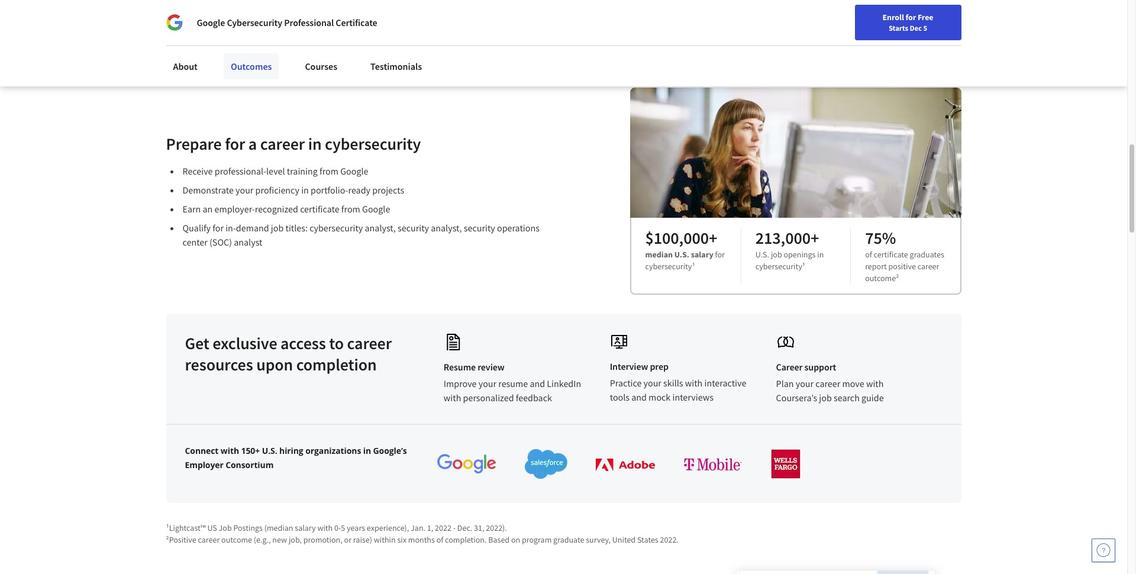 Task type: vqa. For each thing, say whether or not it's contained in the screenshot.
Google Partner Logo at the left of page
yes



Task type: describe. For each thing, give the bounding box(es) containing it.
career inside "career support plan your career move with coursera's job search guide"
[[816, 378, 841, 390]]

english button
[[879, 0, 951, 38]]

ready
[[348, 184, 371, 196]]

2022).
[[486, 523, 507, 534]]

salesforce partner logo image
[[525, 450, 568, 479]]

a
[[249, 133, 257, 155]]

job
[[219, 523, 232, 534]]

level
[[266, 165, 285, 177]]

0 vertical spatial google
[[197, 17, 225, 28]]

program
[[522, 535, 552, 545]]

demand
[[236, 222, 269, 234]]

google image
[[166, 14, 183, 31]]

survey,
[[586, 535, 611, 545]]

completion
[[296, 354, 377, 376]]

2 security from the left
[[464, 222, 495, 234]]

english
[[901, 13, 930, 25]]

+ for 213,000
[[811, 227, 820, 249]]

¹lightcast™ us job postings (median salary with 0-5 years experience), jan. 1, 2022 - dec. 31, 2022). ²positive career outcome (e.g., new job, promotion, or raise) within six months of completion. based on program graduate survey, united states 2022.
[[166, 523, 679, 545]]

within
[[374, 535, 396, 545]]

outcomes link
[[224, 53, 279, 79]]

dec
[[910, 23, 922, 33]]

resources
[[185, 354, 253, 376]]

employer-
[[215, 203, 255, 215]]

testimonials
[[371, 60, 422, 72]]

months
[[408, 535, 435, 545]]

certificate
[[336, 17, 378, 28]]

in up training
[[308, 133, 322, 155]]

for for career
[[225, 133, 245, 155]]

raise)
[[353, 535, 372, 545]]

salary inside ¹lightcast™ us job postings (median salary with 0-5 years experience), jan. 1, 2022 - dec. 31, 2022). ²positive career outcome (e.g., new job, promotion, or raise) within six months of completion. based on program graduate survey, united states 2022.
[[295, 523, 316, 534]]

career inside ¹lightcast™ us job postings (median salary with 0-5 years experience), jan. 1, 2022 - dec. 31, 2022). ²positive career outcome (e.g., new job, promotion, or raise) within six months of completion. based on program graduate survey, united states 2022.
[[198, 535, 220, 545]]

earn
[[183, 203, 201, 215]]

0 horizontal spatial from
[[320, 165, 339, 177]]

interview prep practice your skills with interactive tools and mock interviews
[[610, 361, 747, 403]]

2 vertical spatial google
[[362, 203, 390, 215]]

your down "professional-"
[[236, 184, 254, 196]]

¹lightcast™
[[166, 523, 206, 534]]

job inside qualify for in-demand job titles: cybersecurity analyst, security analyst, security operations center (soc) analyst
[[271, 222, 284, 234]]

outcome inside ¹lightcast™ us job postings (median salary with 0-5 years experience), jan. 1, 2022 - dec. 31, 2022). ²positive career outcome (e.g., new job, promotion, or raise) within six months of completion. based on program graduate survey, united states 2022.
[[221, 535, 252, 545]]

1 vertical spatial google
[[341, 165, 369, 177]]

united
[[613, 535, 636, 545]]

²positive
[[166, 535, 196, 545]]

hiring
[[279, 445, 304, 457]]

professional
[[284, 17, 334, 28]]

your for resume review improve your resume and linkedin with personalized feedback
[[479, 378, 497, 390]]

150+
[[241, 445, 260, 457]]

for inside for cybersecurity
[[716, 249, 725, 260]]

operations
[[497, 222, 540, 234]]

-
[[453, 523, 456, 534]]

median
[[646, 249, 673, 260]]

resume
[[444, 361, 476, 373]]

(e.g.,
[[254, 535, 271, 545]]

enroll
[[883, 12, 905, 22]]

and inside interview prep practice your skills with interactive tools and mock interviews
[[632, 391, 647, 403]]

2 analyst, from the left
[[431, 222, 462, 234]]

promotion,
[[304, 535, 343, 545]]

for for demand
[[213, 222, 224, 234]]

0 horizontal spatial certificate
[[300, 203, 340, 215]]

tools
[[610, 391, 630, 403]]

titles:
[[286, 222, 308, 234]]

feedback
[[516, 392, 552, 404]]

¹ for $100,000
[[692, 261, 695, 272]]

for for starts
[[906, 12, 917, 22]]

exclusive
[[213, 333, 277, 354]]

2022
[[435, 523, 452, 534]]

graduate
[[554, 535, 585, 545]]

75% of certificate graduates report positive career outcome
[[866, 227, 945, 284]]

about link
[[166, 53, 205, 79]]

coursera's
[[777, 392, 818, 404]]

proficiency
[[256, 184, 300, 196]]

positive
[[889, 261, 916, 272]]

with inside ¹lightcast™ us job postings (median salary with 0-5 years experience), jan. 1, 2022 - dec. 31, 2022). ²positive career outcome (e.g., new job, promotion, or raise) within six months of completion. based on program graduate survey, united states 2022.
[[318, 523, 333, 534]]

earn an employer-recognized certificate from google
[[183, 203, 390, 215]]

coursera enterprise logos image
[[698, 0, 935, 21]]

75%
[[866, 227, 897, 249]]

based
[[489, 535, 510, 545]]

jan.
[[411, 523, 426, 534]]

with inside interview prep practice your skills with interactive tools and mock interviews
[[685, 377, 703, 389]]

interactive
[[705, 377, 747, 389]]

receive professional-level training from google
[[183, 165, 369, 177]]

help center image
[[1097, 544, 1111, 558]]

$100,000
[[646, 227, 709, 249]]

of inside ¹lightcast™ us job postings (median salary with 0-5 years experience), jan. 1, 2022 - dec. 31, 2022). ²positive career outcome (e.g., new job, promotion, or raise) within six months of completion. based on program graduate survey, united states 2022.
[[437, 535, 444, 545]]

move
[[843, 378, 865, 390]]

more
[[211, 17, 233, 29]]

new
[[273, 535, 287, 545]]

about
[[234, 17, 259, 29]]

your for career support plan your career move with coursera's job search guide
[[796, 378, 814, 390]]

portfolio-
[[311, 184, 348, 196]]

in down training
[[301, 184, 309, 196]]

organizations
[[306, 445, 361, 457]]

search
[[834, 392, 860, 404]]

u.s. for with
[[262, 445, 277, 457]]

career support plan your career move with coursera's job search guide
[[777, 361, 884, 404]]

report
[[866, 261, 887, 272]]

testimonials link
[[364, 53, 429, 79]]

get
[[185, 333, 209, 354]]

postings
[[234, 523, 263, 534]]

salary inside $100,000 + median u.s. salary
[[691, 249, 714, 260]]

u.s. inside 213,000 + u.s. job openings in cybersecurity
[[756, 249, 770, 260]]

linkedin
[[547, 378, 582, 390]]

years
[[347, 523, 365, 534]]

adobe partner logo image
[[596, 459, 656, 471]]

learn more about coursera for business link
[[186, 17, 350, 29]]

career inside 75% of certificate graduates report positive career outcome
[[918, 261, 940, 272]]



Task type: locate. For each thing, give the bounding box(es) containing it.
your inside "career support plan your career move with coursera's job search guide"
[[796, 378, 814, 390]]

practice
[[610, 377, 642, 389]]

career right to
[[347, 333, 392, 354]]

cybersecurity
[[227, 17, 282, 28]]

connect
[[185, 445, 219, 457]]

prepare for a career in cybersecurity
[[166, 133, 421, 155]]

¹ for 213,000
[[803, 261, 806, 272]]

career down us
[[198, 535, 220, 545]]

on
[[512, 535, 521, 545]]

job down 213,000
[[771, 249, 783, 260]]

projects
[[373, 184, 404, 196]]

improve
[[444, 378, 477, 390]]

in inside the connect with 150+ u.s. hiring organizations in google's employer consortium
[[363, 445, 371, 457]]

career
[[777, 361, 803, 373]]

certificate
[[300, 203, 340, 215], [874, 249, 909, 260]]

1 horizontal spatial and
[[632, 391, 647, 403]]

+ up openings
[[811, 227, 820, 249]]

0 vertical spatial outcome
[[866, 273, 896, 284]]

google up ready
[[341, 165, 369, 177]]

213,000
[[756, 227, 811, 249]]

demonstrate
[[183, 184, 234, 196]]

and
[[530, 378, 545, 390], [632, 391, 647, 403]]

upon
[[256, 354, 293, 376]]

in right openings
[[818, 249, 824, 260]]

u.s. right 150+
[[262, 445, 277, 457]]

1 + from the left
[[709, 227, 718, 249]]

with up the promotion,
[[318, 523, 333, 534]]

for inside enroll for free starts dec 5
[[906, 12, 917, 22]]

google left about
[[197, 17, 225, 28]]

1 horizontal spatial 5
[[924, 23, 928, 33]]

1 vertical spatial 5
[[341, 523, 345, 534]]

2 vertical spatial job
[[820, 392, 832, 404]]

analyst
[[234, 236, 263, 248]]

analyst,
[[365, 222, 396, 234], [431, 222, 462, 234]]

1 security from the left
[[398, 222, 429, 234]]

outcome down report
[[866, 273, 896, 284]]

0 horizontal spatial +
[[709, 227, 718, 249]]

job,
[[289, 535, 302, 545]]

+ up for cybersecurity
[[709, 227, 718, 249]]

u.s. down $100,000
[[675, 249, 690, 260]]

¹ down openings
[[803, 261, 806, 272]]

certificate inside 75% of certificate graduates report positive career outcome
[[874, 249, 909, 260]]

0 vertical spatial salary
[[691, 249, 714, 260]]

google partner logo image
[[438, 454, 497, 474]]

support
[[805, 361, 837, 373]]

1 horizontal spatial certificate
[[874, 249, 909, 260]]

2 ¹ from the left
[[803, 261, 806, 272]]

1 ¹ from the left
[[692, 261, 695, 272]]

career down graduates
[[918, 261, 940, 272]]

u.s. inside $100,000 + median u.s. salary
[[675, 249, 690, 260]]

2 + from the left
[[811, 227, 820, 249]]

mock
[[649, 391, 671, 403]]

0 vertical spatial of
[[866, 249, 873, 260]]

0 horizontal spatial analyst,
[[365, 222, 396, 234]]

salary
[[691, 249, 714, 260], [295, 523, 316, 534]]

+ for $100,000
[[709, 227, 718, 249]]

with up interviews
[[685, 377, 703, 389]]

your for interview prep practice your skills with interactive tools and mock interviews
[[644, 377, 662, 389]]

+ inside $100,000 + median u.s. salary
[[709, 227, 718, 249]]

None search field
[[169, 7, 453, 31]]

your inside interview prep practice your skills with interactive tools and mock interviews
[[644, 377, 662, 389]]

0 vertical spatial job
[[271, 222, 284, 234]]

of down the 2022
[[437, 535, 444, 545]]

¹ down $100,000 + median u.s. salary at the right of the page
[[692, 261, 695, 272]]

1 horizontal spatial outcome
[[866, 273, 896, 284]]

and right tools
[[632, 391, 647, 403]]

0-
[[335, 523, 341, 534]]

starts
[[889, 23, 909, 33]]

0 vertical spatial certificate
[[300, 203, 340, 215]]

your inside resume review improve your resume and linkedin with personalized feedback
[[479, 378, 497, 390]]

with left 150+
[[221, 445, 239, 457]]

from up portfolio-
[[320, 165, 339, 177]]

an
[[203, 203, 213, 215]]

your up mock
[[644, 377, 662, 389]]

dec.
[[458, 523, 473, 534]]

0 horizontal spatial 5
[[341, 523, 345, 534]]

coursera career certificate image
[[738, 571, 935, 574]]

or
[[344, 535, 352, 545]]

interviews
[[673, 391, 714, 403]]

cybersecurity inside qualify for in-demand job titles: cybersecurity analyst, security analyst, security operations center (soc) analyst
[[310, 222, 363, 234]]

in inside 213,000 + u.s. job openings in cybersecurity
[[818, 249, 824, 260]]

job inside "career support plan your career move with coursera's job search guide"
[[820, 392, 832, 404]]

1 horizontal spatial salary
[[691, 249, 714, 260]]

with down the improve
[[444, 392, 461, 404]]

google down 'projects'
[[362, 203, 390, 215]]

¹
[[692, 261, 695, 272], [803, 261, 806, 272]]

5 up or
[[341, 523, 345, 534]]

for inside qualify for in-demand job titles: cybersecurity analyst, security analyst, security operations center (soc) analyst
[[213, 222, 224, 234]]

u.s. down 213,000
[[756, 249, 770, 260]]

1,
[[427, 523, 434, 534]]

outcome inside 75% of certificate graduates report positive career outcome
[[866, 273, 896, 284]]

with up guide at the bottom right of the page
[[867, 378, 884, 390]]

career inside get exclusive access to career resources upon completion
[[347, 333, 392, 354]]

qualify for in-demand job titles: cybersecurity analyst, security analyst, security operations center (soc) analyst
[[183, 222, 540, 248]]

graduates
[[910, 249, 945, 260]]

(median
[[265, 523, 293, 534]]

review
[[478, 361, 505, 373]]

receive
[[183, 165, 213, 177]]

1 horizontal spatial of
[[866, 249, 873, 260]]

prep
[[650, 361, 669, 373]]

5 inside enroll for free starts dec 5
[[924, 23, 928, 33]]

of inside 75% of certificate graduates report positive career outcome
[[866, 249, 873, 260]]

0 horizontal spatial u.s.
[[262, 445, 277, 457]]

security down 'projects'
[[398, 222, 429, 234]]

courses
[[305, 60, 338, 72]]

1 horizontal spatial ¹
[[803, 261, 806, 272]]

1 vertical spatial outcome
[[221, 535, 252, 545]]

skills
[[664, 377, 684, 389]]

of up report
[[866, 249, 873, 260]]

about
[[173, 60, 198, 72]]

with inside resume review improve your resume and linkedin with personalized feedback
[[444, 392, 461, 404]]

0 horizontal spatial salary
[[295, 523, 316, 534]]

career down support at the right bottom
[[816, 378, 841, 390]]

resume
[[499, 378, 528, 390]]

cybersecurity inside for cybersecurity
[[646, 261, 692, 272]]

u.s. inside the connect with 150+ u.s. hiring organizations in google's employer consortium
[[262, 445, 277, 457]]

cybersecurity inside 213,000 + u.s. job openings in cybersecurity
[[756, 261, 803, 272]]

1 horizontal spatial security
[[464, 222, 495, 234]]

of
[[866, 249, 873, 260], [437, 535, 444, 545]]

0 horizontal spatial of
[[437, 535, 444, 545]]

2 horizontal spatial u.s.
[[756, 249, 770, 260]]

google
[[197, 17, 225, 28], [341, 165, 369, 177], [362, 203, 390, 215]]

0 vertical spatial and
[[530, 378, 545, 390]]

certificate down portfolio-
[[300, 203, 340, 215]]

and up feedback
[[530, 378, 545, 390]]

from
[[320, 165, 339, 177], [342, 203, 360, 215]]

job down recognized
[[271, 222, 284, 234]]

security
[[398, 222, 429, 234], [464, 222, 495, 234]]

job left search
[[820, 392, 832, 404]]

training
[[287, 165, 318, 177]]

1 vertical spatial of
[[437, 535, 444, 545]]

with inside "career support plan your career move with coursera's job search guide"
[[867, 378, 884, 390]]

guide
[[862, 392, 884, 404]]

personalized
[[463, 392, 514, 404]]

experience),
[[367, 523, 409, 534]]

in-
[[226, 222, 236, 234]]

connect with 150+ u.s. hiring organizations in google's employer consortium
[[185, 445, 407, 471]]

1 horizontal spatial u.s.
[[675, 249, 690, 260]]

coursera
[[261, 17, 298, 29]]

for cybersecurity
[[646, 249, 725, 272]]

openings
[[784, 249, 816, 260]]

in
[[308, 133, 322, 155], [301, 184, 309, 196], [818, 249, 824, 260], [363, 445, 371, 457]]

1 vertical spatial certificate
[[874, 249, 909, 260]]

u.s. for +
[[675, 249, 690, 260]]

outcome down postings at the bottom left of the page
[[221, 535, 252, 545]]

in left google's
[[363, 445, 371, 457]]

get exclusive access to career resources upon completion
[[185, 333, 392, 376]]

cybersecurity down portfolio-
[[310, 222, 363, 234]]

1 horizontal spatial job
[[771, 249, 783, 260]]

salary down $100,000
[[691, 249, 714, 260]]

for
[[906, 12, 917, 22], [300, 17, 312, 29], [225, 133, 245, 155], [213, 222, 224, 234], [716, 249, 725, 260]]

from down ready
[[342, 203, 360, 215]]

cybersecurity up ready
[[325, 133, 421, 155]]

with inside the connect with 150+ u.s. hiring organizations in google's employer consortium
[[221, 445, 239, 457]]

5 inside ¹lightcast™ us job postings (median salary with 0-5 years experience), jan. 1, 2022 - dec. 31, 2022). ²positive career outcome (e.g., new job, promotion, or raise) within six months of completion. based on program graduate survey, united states 2022.
[[341, 523, 345, 534]]

salary up job,
[[295, 523, 316, 534]]

+ inside 213,000 + u.s. job openings in cybersecurity
[[811, 227, 820, 249]]

job inside 213,000 + u.s. job openings in cybersecurity
[[771, 249, 783, 260]]

0 horizontal spatial security
[[398, 222, 429, 234]]

0 horizontal spatial job
[[271, 222, 284, 234]]

(soc)
[[210, 236, 232, 248]]

six
[[398, 535, 407, 545]]

consortium
[[226, 460, 274, 471]]

business
[[313, 17, 350, 29]]

1 horizontal spatial +
[[811, 227, 820, 249]]

us
[[207, 523, 217, 534]]

$100,000 + median u.s. salary
[[646, 227, 718, 260]]

1 vertical spatial salary
[[295, 523, 316, 534]]

+
[[709, 227, 718, 249], [811, 227, 820, 249]]

5 right the dec
[[924, 23, 928, 33]]

google's
[[373, 445, 407, 457]]

0 vertical spatial 5
[[924, 23, 928, 33]]

1 horizontal spatial analyst,
[[431, 222, 462, 234]]

213,000 + u.s. job openings in cybersecurity
[[756, 227, 824, 272]]

1 vertical spatial and
[[632, 391, 647, 403]]

1 vertical spatial job
[[771, 249, 783, 260]]

2 horizontal spatial job
[[820, 392, 832, 404]]

learn more about coursera for business
[[186, 17, 350, 29]]

security left operations
[[464, 222, 495, 234]]

and inside resume review improve your resume and linkedin with personalized feedback
[[530, 378, 545, 390]]

employer
[[185, 460, 224, 471]]

your up coursera's
[[796, 378, 814, 390]]

certificate up positive
[[874, 249, 909, 260]]

0 horizontal spatial and
[[530, 378, 545, 390]]

1 horizontal spatial from
[[342, 203, 360, 215]]

career up level
[[260, 133, 305, 155]]

1 analyst, from the left
[[365, 222, 396, 234]]

0 horizontal spatial outcome
[[221, 535, 252, 545]]

1 vertical spatial from
[[342, 203, 360, 215]]

access
[[281, 333, 326, 354]]

2022.
[[660, 535, 679, 545]]

completion.
[[445, 535, 487, 545]]

cybersecurity down openings
[[756, 261, 803, 272]]

0 vertical spatial from
[[320, 165, 339, 177]]

your up personalized
[[479, 378, 497, 390]]

shopping cart: 1 item image
[[851, 9, 874, 28]]

cybersecurity down "median"
[[646, 261, 692, 272]]

0 horizontal spatial ¹
[[692, 261, 695, 272]]



